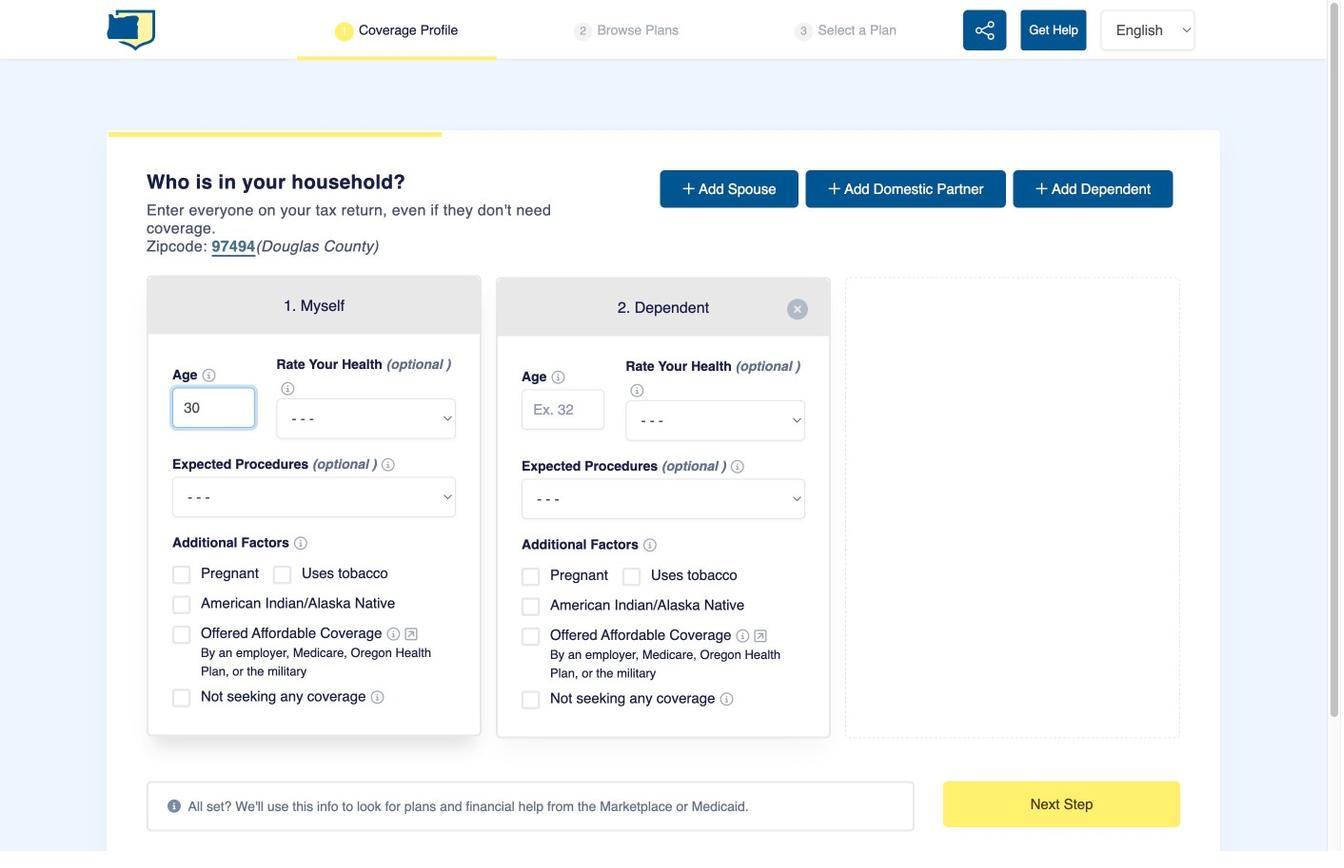 Task type: locate. For each thing, give the bounding box(es) containing it.
external link square image
[[405, 628, 417, 642], [754, 630, 767, 644]]

plus image
[[1036, 182, 1052, 196]]

external link square image for ex. 32 text field
[[754, 630, 767, 644]]

1 horizontal spatial external link square image
[[754, 630, 767, 644]]

info circle image
[[202, 369, 216, 383], [281, 383, 294, 396], [731, 461, 744, 474], [643, 539, 657, 552], [387, 628, 400, 641], [736, 630, 750, 643], [371, 691, 384, 705], [168, 800, 188, 814]]

Ex. 32 text field
[[522, 390, 604, 430]]

plus image
[[683, 182, 699, 196], [828, 182, 844, 196]]

2 plus image from the left
[[828, 182, 844, 196]]

0 horizontal spatial plus image
[[683, 182, 699, 196]]

0 horizontal spatial external link square image
[[405, 628, 417, 642]]

1 horizontal spatial plus image
[[828, 182, 844, 196]]

info circle image
[[552, 371, 565, 385], [630, 384, 644, 398], [381, 459, 395, 472], [294, 537, 307, 551], [720, 693, 733, 707]]



Task type: describe. For each thing, give the bounding box(es) containing it.
state logo image
[[107, 9, 156, 52]]

times circle image
[[787, 299, 808, 320]]

external link square image for ex. 32 text box
[[405, 628, 417, 642]]

Ex. 32 text field
[[172, 388, 255, 428]]

1 plus image from the left
[[683, 182, 699, 196]]

share image
[[976, 20, 994, 42]]



Task type: vqa. For each thing, say whether or not it's contained in the screenshot.
EX. 32 TEXT BOX corresponding to the rightmost external link square image
no



